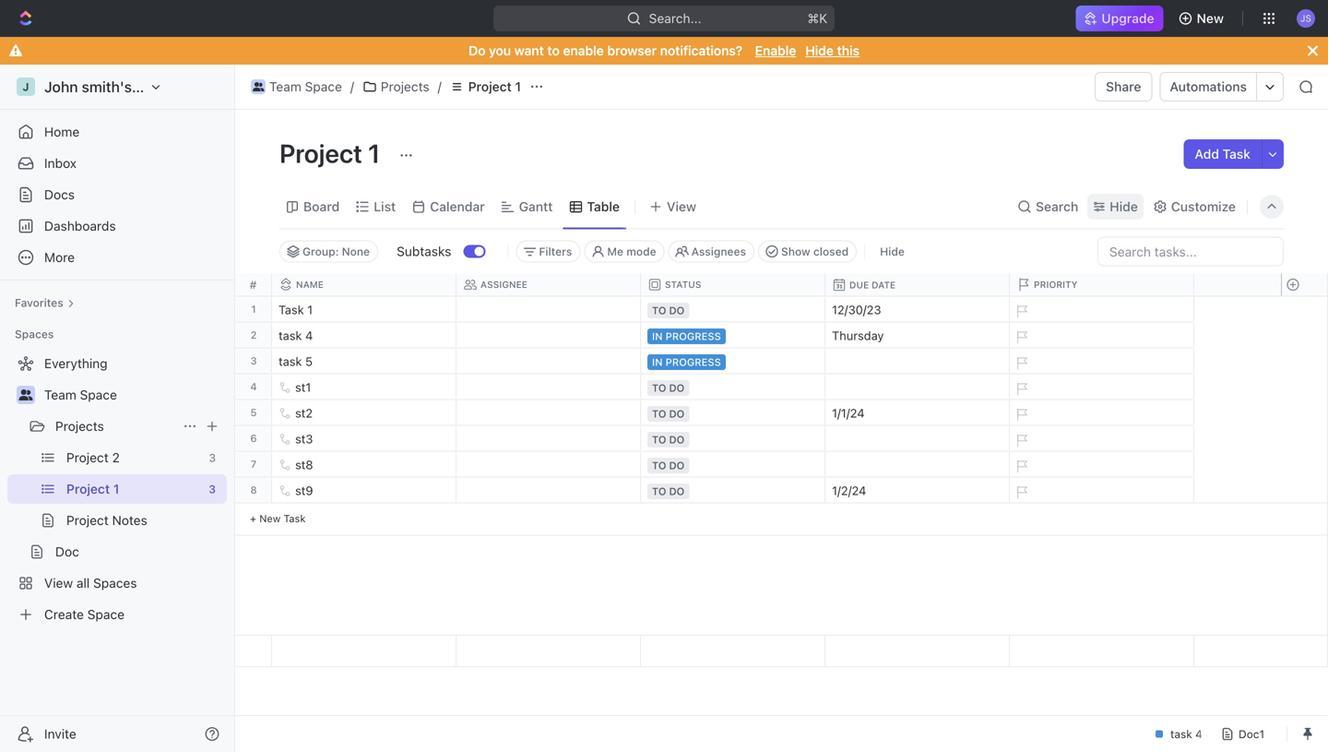 Task type: describe. For each thing, give the bounding box(es) containing it.
assignees button
[[669, 240, 755, 263]]

team space inside tree
[[44, 387, 117, 402]]

assignee
[[481, 279, 528, 290]]

enable
[[756, 43, 797, 58]]

st2
[[295, 406, 313, 420]]

1/1/24 cell
[[826, 400, 1011, 425]]

press space to select this row. row containing 1
[[235, 297, 272, 323]]

want
[[515, 43, 544, 58]]

set priority element for st8 to do cell
[[1008, 453, 1035, 480]]

group: none
[[303, 245, 370, 258]]

gantt link
[[516, 194, 553, 220]]

project for the left "project 1" link
[[66, 481, 110, 496]]

st1
[[295, 380, 311, 394]]

project notes link
[[66, 506, 223, 535]]

view for view
[[667, 199, 697, 214]]

3 set priority image from the top
[[1008, 453, 1035, 480]]

notes
[[112, 513, 147, 528]]

dashboards link
[[7, 211, 227, 241]]

in progress for task 5
[[652, 356, 721, 368]]

doc link
[[55, 537, 223, 567]]

view all spaces
[[44, 575, 137, 591]]

press space to select this row. row containing st3
[[272, 426, 1195, 455]]

to for st9
[[652, 485, 667, 497]]

do
[[469, 43, 486, 58]]

search...
[[649, 11, 702, 26]]

john smith's workspace, , element
[[17, 78, 35, 96]]

j
[[23, 80, 29, 93]]

3 set priority element from the top
[[1008, 349, 1035, 377]]

create space
[[44, 607, 125, 622]]

to do for st2
[[652, 408, 685, 420]]

notifications?
[[660, 43, 743, 58]]

status
[[665, 279, 702, 290]]

0 horizontal spatial projects link
[[55, 412, 175, 441]]

8
[[250, 484, 257, 496]]

new button
[[1172, 4, 1236, 33]]

view button
[[643, 194, 703, 220]]

set priority image for 1/1/24
[[1008, 401, 1035, 429]]

press space to select this row. row containing 7
[[235, 452, 272, 478]]

calendar
[[430, 199, 485, 214]]

name button
[[272, 278, 457, 291]]

progress for task 4
[[666, 330, 721, 342]]

js
[[1301, 13, 1312, 23]]

7
[[251, 458, 257, 470]]

press space to select this row. row containing task 4
[[272, 323, 1195, 351]]

favorites button
[[7, 292, 82, 314]]

more button
[[7, 243, 227, 272]]

create
[[44, 607, 84, 622]]

press space to select this row. row containing st9
[[272, 478, 1195, 506]]

#
[[250, 278, 257, 291]]

1 / from the left
[[351, 79, 354, 94]]

2 vertical spatial space
[[87, 607, 125, 622]]

press space to select this row. row containing ‎task 1
[[272, 297, 1195, 325]]

1 2 3 4 5 6 7 8
[[250, 303, 257, 496]]

favorites
[[15, 296, 63, 309]]

more
[[44, 250, 75, 265]]

do for st2
[[670, 408, 685, 420]]

set priority image for 5
[[1008, 349, 1035, 377]]

thursday
[[832, 329, 885, 342]]

list
[[374, 199, 396, 214]]

set priority element for st9's to do cell
[[1008, 479, 1035, 506]]

none
[[342, 245, 370, 258]]

to for st1
[[652, 382, 667, 394]]

assignee button
[[457, 278, 641, 291]]

0 horizontal spatial project 1 link
[[66, 474, 201, 504]]

row containing name
[[272, 274, 1199, 296]]

3 for project 2
[[209, 451, 216, 464]]

smith's
[[82, 78, 132, 96]]

task for new task
[[284, 513, 306, 525]]

to for st8
[[652, 460, 667, 472]]

hide button
[[1088, 194, 1144, 220]]

5 inside the 1 2 3 4 5 6 7 8
[[251, 407, 257, 419]]

1/2/24
[[832, 484, 867, 497]]

to do cell for st8
[[641, 452, 826, 477]]

customize button
[[1148, 194, 1242, 220]]

closed
[[814, 245, 849, 258]]

add task button
[[1184, 139, 1262, 169]]

6
[[250, 432, 257, 444]]

2 set priority image from the top
[[1008, 375, 1035, 403]]

project up board
[[280, 138, 363, 168]]

table
[[587, 199, 620, 214]]

set priority element for to do cell related to st1
[[1008, 375, 1035, 403]]

1 horizontal spatial project 1
[[280, 138, 386, 168]]

create space link
[[7, 600, 223, 629]]

workspace
[[136, 78, 212, 96]]

due date column header
[[826, 274, 1014, 296]]

1 to do cell from the top
[[641, 297, 826, 322]]

0 vertical spatial 4
[[305, 329, 313, 342]]

to do for st9
[[652, 485, 685, 497]]

12/30/23
[[832, 303, 882, 317]]

do for st3
[[670, 434, 685, 446]]

1 to do from the top
[[652, 305, 685, 317]]

mode
[[627, 245, 657, 258]]

progress for task 5
[[666, 356, 721, 368]]

add
[[1196, 146, 1220, 162]]

1 vertical spatial space
[[80, 387, 117, 402]]

in progress cell for task 5
[[641, 348, 826, 373]]

to do for st1
[[652, 382, 685, 394]]

task 4
[[279, 329, 313, 342]]

1/1/24
[[832, 406, 865, 420]]

in progress for task 4
[[652, 330, 721, 342]]

this
[[838, 43, 860, 58]]

show closed
[[782, 245, 849, 258]]

to do for st8
[[652, 460, 685, 472]]

group:
[[303, 245, 339, 258]]

set priority image for 4
[[1008, 323, 1035, 351]]

to do cell for st9
[[641, 478, 826, 502]]

1 inside the 1 2 3 4 5 6 7 8
[[251, 303, 256, 315]]

due
[[850, 280, 870, 290]]

press space to select this row. row containing 8
[[235, 478, 272, 503]]

everything
[[44, 356, 108, 371]]

‎task 1
[[279, 303, 313, 317]]

home link
[[7, 117, 227, 147]]

set priority element for to do cell related to st3
[[1008, 427, 1035, 455]]

sidebar navigation
[[0, 65, 239, 752]]

2 for 1
[[251, 329, 257, 341]]

automations button
[[1161, 73, 1257, 101]]

0 vertical spatial project 1
[[468, 79, 521, 94]]

task for task 5
[[279, 354, 302, 368]]

calendar link
[[427, 194, 485, 220]]

do for st8
[[670, 460, 685, 472]]

status column header
[[641, 274, 830, 296]]

table link
[[584, 194, 620, 220]]

1 horizontal spatial spaces
[[93, 575, 137, 591]]



Task type: vqa. For each thing, say whether or not it's contained in the screenshot.
business time 'icon'
no



Task type: locate. For each thing, give the bounding box(es) containing it.
1 vertical spatial team
[[44, 387, 76, 402]]

6 set priority element from the top
[[1008, 427, 1035, 455]]

press space to select this row. row
[[235, 297, 272, 323], [272, 297, 1195, 325], [1282, 297, 1328, 323], [235, 323, 272, 348], [272, 323, 1195, 351], [1282, 323, 1328, 348], [235, 348, 272, 374], [272, 348, 1195, 377], [1282, 348, 1328, 374], [235, 374, 272, 400], [272, 374, 1195, 403], [1282, 374, 1328, 400], [235, 400, 272, 426], [272, 400, 1195, 429], [1282, 400, 1328, 426], [235, 426, 272, 452], [272, 426, 1195, 455], [1282, 426, 1328, 452], [235, 452, 272, 478], [272, 452, 1195, 480], [1282, 452, 1328, 478], [235, 478, 272, 503], [272, 478, 1195, 506], [1282, 478, 1328, 503], [272, 636, 1195, 667], [1282, 636, 1328, 667]]

0 horizontal spatial view
[[44, 575, 73, 591]]

1 horizontal spatial projects link
[[358, 76, 434, 98]]

2 do from the top
[[670, 382, 685, 394]]

5
[[305, 354, 313, 368], [251, 407, 257, 419]]

view all spaces link
[[7, 568, 223, 598]]

3 row group from the left
[[1282, 297, 1328, 536]]

project 2
[[66, 450, 120, 465]]

user group image
[[19, 389, 33, 401]]

st9
[[295, 484, 313, 497]]

2 set priority image from the top
[[1008, 349, 1035, 377]]

press space to select this row. row containing 3
[[235, 348, 272, 374]]

1 vertical spatial projects
[[55, 419, 104, 434]]

task
[[279, 329, 302, 342], [279, 354, 302, 368]]

1 vertical spatial 2
[[112, 450, 120, 465]]

1 vertical spatial in
[[652, 356, 663, 368]]

0 vertical spatial space
[[305, 79, 342, 94]]

space
[[305, 79, 342, 94], [80, 387, 117, 402], [87, 607, 125, 622]]

st8
[[295, 458, 313, 472]]

view left the all
[[44, 575, 73, 591]]

5 set priority image from the top
[[1008, 479, 1035, 506]]

set priority element for 6th to do cell from the bottom
[[1008, 298, 1035, 325]]

1 horizontal spatial task
[[1223, 146, 1251, 162]]

user group image
[[253, 82, 264, 91]]

1 set priority element from the top
[[1008, 298, 1035, 325]]

filters
[[539, 245, 572, 258]]

1 horizontal spatial projects
[[381, 79, 430, 94]]

0 horizontal spatial team space
[[44, 387, 117, 402]]

1 horizontal spatial view
[[667, 199, 697, 214]]

hide inside button
[[881, 245, 905, 258]]

task for task 4
[[279, 329, 302, 342]]

3 left 8 at the left
[[209, 483, 216, 496]]

gantt
[[519, 199, 553, 214]]

project down you
[[468, 79, 512, 94]]

2 up project notes
[[112, 450, 120, 465]]

0 vertical spatial in
[[652, 330, 663, 342]]

new task
[[259, 513, 306, 525]]

in
[[652, 330, 663, 342], [652, 356, 663, 368]]

name column header
[[272, 274, 461, 296]]

priority button
[[1011, 278, 1195, 291]]

3 inside the 1 2 3 4 5 6 7 8
[[250, 355, 257, 367]]

1 horizontal spatial team space link
[[246, 76, 347, 98]]

project notes
[[66, 513, 147, 528]]

5 up st1
[[305, 354, 313, 368]]

task 5
[[279, 354, 313, 368]]

to do cell
[[641, 297, 826, 322], [641, 374, 826, 399], [641, 400, 826, 425], [641, 426, 826, 451], [641, 452, 826, 477], [641, 478, 826, 502]]

tree inside sidebar navigation
[[7, 349, 227, 629]]

add task
[[1196, 146, 1251, 162]]

do
[[670, 305, 685, 317], [670, 382, 685, 394], [670, 408, 685, 420], [670, 434, 685, 446], [670, 460, 685, 472], [670, 485, 685, 497]]

0 horizontal spatial 5
[[251, 407, 257, 419]]

inbox
[[44, 156, 77, 171]]

view button
[[643, 185, 703, 228]]

1 set priority image from the top
[[1008, 298, 1035, 325]]

8 set priority element from the top
[[1008, 479, 1035, 506]]

row group
[[235, 297, 272, 536], [272, 297, 1195, 536], [1282, 297, 1328, 536]]

me
[[608, 245, 624, 258]]

2 in from the top
[[652, 356, 663, 368]]

0 horizontal spatial 4
[[250, 381, 257, 393]]

0 vertical spatial 3
[[250, 355, 257, 367]]

dashboards
[[44, 218, 116, 233]]

everything link
[[7, 349, 223, 378]]

1
[[515, 79, 521, 94], [368, 138, 381, 168], [308, 303, 313, 317], [251, 303, 256, 315], [113, 481, 119, 496]]

0 horizontal spatial project 1
[[66, 481, 119, 496]]

space down everything link
[[80, 387, 117, 402]]

1 vertical spatial 3
[[209, 451, 216, 464]]

1 vertical spatial in progress
[[652, 356, 721, 368]]

list link
[[370, 194, 396, 220]]

all
[[77, 575, 90, 591]]

1 horizontal spatial /
[[438, 79, 442, 94]]

to
[[548, 43, 560, 58], [652, 305, 667, 317], [652, 382, 667, 394], [652, 408, 667, 420], [652, 434, 667, 446], [652, 460, 667, 472], [652, 485, 667, 497]]

upgrade link
[[1076, 6, 1164, 31]]

team right user group icon
[[44, 387, 76, 402]]

0 vertical spatial 5
[[305, 354, 313, 368]]

0 vertical spatial in progress cell
[[641, 323, 826, 347]]

2 for project
[[112, 450, 120, 465]]

1/2/24 cell
[[826, 478, 1011, 502]]

4 down ‎task 1 in the top of the page
[[305, 329, 313, 342]]

2 set priority element from the top
[[1008, 323, 1035, 351]]

hide button
[[873, 240, 913, 263]]

hide right search
[[1110, 199, 1139, 214]]

hide left this
[[806, 43, 834, 58]]

2 in progress from the top
[[652, 356, 721, 368]]

thursday cell
[[826, 323, 1011, 347]]

0 vertical spatial projects link
[[358, 76, 434, 98]]

project 1 link down "do"
[[445, 76, 526, 98]]

dropdown menu image
[[826, 636, 1010, 666]]

1 horizontal spatial 4
[[305, 329, 313, 342]]

space down 'view all spaces' link
[[87, 607, 125, 622]]

1 right ‎task
[[308, 303, 313, 317]]

set priority image for 1/2/24
[[1008, 479, 1035, 506]]

team space down "everything"
[[44, 387, 117, 402]]

3 for project 1
[[209, 483, 216, 496]]

2 in progress cell from the top
[[641, 348, 826, 373]]

1 vertical spatial project 1 link
[[66, 474, 201, 504]]

press space to select this row. row containing st2
[[272, 400, 1195, 429]]

st3
[[295, 432, 313, 446]]

1 vertical spatial progress
[[666, 356, 721, 368]]

1 vertical spatial projects link
[[55, 412, 175, 441]]

1 in progress from the top
[[652, 330, 721, 342]]

share button
[[1096, 72, 1153, 102]]

assignees
[[692, 245, 747, 258]]

12/30/23 cell
[[826, 297, 1011, 322]]

3 to do cell from the top
[[641, 400, 826, 425]]

projects inside sidebar navigation
[[55, 419, 104, 434]]

project 1 up board
[[280, 138, 386, 168]]

1 vertical spatial project 1
[[280, 138, 386, 168]]

tree
[[7, 349, 227, 629]]

project 1 link
[[445, 76, 526, 98], [66, 474, 201, 504]]

browser
[[608, 43, 657, 58]]

priority
[[1035, 279, 1078, 290]]

0 vertical spatial projects
[[381, 79, 430, 94]]

1 vertical spatial hide
[[1110, 199, 1139, 214]]

project 1 down project 2
[[66, 481, 119, 496]]

row group containing 1 2 3 4 5 6 7 8
[[235, 297, 272, 536]]

spaces up create space link
[[93, 575, 137, 591]]

task down ‎task
[[279, 329, 302, 342]]

to for st3
[[652, 434, 667, 446]]

js button
[[1292, 4, 1322, 33]]

3 to do from the top
[[652, 408, 685, 420]]

press space to select this row. row containing 6
[[235, 426, 272, 452]]

grid containing ‎task 1
[[235, 274, 1329, 667]]

doc
[[55, 544, 79, 559]]

subtasks
[[397, 244, 452, 259]]

6 do from the top
[[670, 485, 685, 497]]

3 do from the top
[[670, 408, 685, 420]]

me mode
[[608, 245, 657, 258]]

task inside button
[[1223, 146, 1251, 162]]

team space link
[[246, 76, 347, 98], [44, 380, 223, 410]]

1 horizontal spatial hide
[[881, 245, 905, 258]]

1 in progress cell from the top
[[641, 323, 826, 347]]

team space right user group image
[[269, 79, 342, 94]]

project down project 2
[[66, 481, 110, 496]]

in progress
[[652, 330, 721, 342], [652, 356, 721, 368]]

1 down #
[[251, 303, 256, 315]]

⌘k
[[808, 11, 828, 26]]

5 set priority element from the top
[[1008, 401, 1035, 429]]

search
[[1036, 199, 1079, 214]]

2 inside project 2 link
[[112, 450, 120, 465]]

tree containing everything
[[7, 349, 227, 629]]

2 to do from the top
[[652, 382, 685, 394]]

2 horizontal spatial project 1
[[468, 79, 521, 94]]

do for st1
[[670, 382, 685, 394]]

new
[[1198, 11, 1225, 26], [259, 513, 281, 525]]

new inside grid
[[259, 513, 281, 525]]

to do cell for st1
[[641, 374, 826, 399]]

1 vertical spatial spaces
[[93, 575, 137, 591]]

1 vertical spatial team space
[[44, 387, 117, 402]]

inbox link
[[7, 149, 227, 178]]

7 set priority element from the top
[[1008, 453, 1035, 480]]

upgrade
[[1102, 11, 1155, 26]]

project up doc
[[66, 513, 109, 528]]

in for task 4
[[652, 330, 663, 342]]

task down task 4 at the top of the page
[[279, 354, 302, 368]]

to do cell for st3
[[641, 426, 826, 451]]

1 down want
[[515, 79, 521, 94]]

0 horizontal spatial new
[[259, 513, 281, 525]]

1 in from the top
[[652, 330, 663, 342]]

0 vertical spatial spaces
[[15, 328, 54, 341]]

space right user group image
[[305, 79, 342, 94]]

0 horizontal spatial hide
[[806, 43, 834, 58]]

view inside sidebar navigation
[[44, 575, 73, 591]]

1 horizontal spatial new
[[1198, 11, 1225, 26]]

enable
[[563, 43, 604, 58]]

hide up date
[[881, 245, 905, 258]]

1 row group from the left
[[235, 297, 272, 536]]

board
[[304, 199, 340, 214]]

automations
[[1171, 79, 1248, 94]]

1 progress from the top
[[666, 330, 721, 342]]

0 horizontal spatial /
[[351, 79, 354, 94]]

to do for st3
[[652, 434, 685, 446]]

spaces down favorites on the left top
[[15, 328, 54, 341]]

1 inside sidebar navigation
[[113, 481, 119, 496]]

4 left st1
[[250, 381, 257, 393]]

3 left the 7
[[209, 451, 216, 464]]

0 vertical spatial progress
[[666, 330, 721, 342]]

to do cell for st2
[[641, 400, 826, 425]]

2
[[251, 329, 257, 341], [112, 450, 120, 465]]

share
[[1107, 79, 1142, 94]]

1 vertical spatial new
[[259, 513, 281, 525]]

0 vertical spatial task
[[1223, 146, 1251, 162]]

1 set priority image from the top
[[1008, 323, 1035, 351]]

do for st9
[[670, 485, 685, 497]]

2 / from the left
[[438, 79, 442, 94]]

3 left the task 5
[[250, 355, 257, 367]]

show closed button
[[759, 240, 857, 263]]

0 horizontal spatial projects
[[55, 419, 104, 434]]

1 horizontal spatial team
[[269, 79, 302, 94]]

2 vertical spatial hide
[[881, 245, 905, 258]]

5 to do from the top
[[652, 460, 685, 472]]

0 horizontal spatial 2
[[112, 450, 120, 465]]

invite
[[44, 726, 76, 742]]

1 horizontal spatial project 1 link
[[445, 76, 526, 98]]

filters button
[[516, 240, 581, 263]]

0 vertical spatial team space link
[[246, 76, 347, 98]]

to for st2
[[652, 408, 667, 420]]

6 to do cell from the top
[[641, 478, 826, 502]]

1 vertical spatial 4
[[250, 381, 257, 393]]

1 vertical spatial 5
[[251, 407, 257, 419]]

3
[[250, 355, 257, 367], [209, 451, 216, 464], [209, 483, 216, 496]]

assignee column header
[[457, 274, 645, 296]]

1 vertical spatial task
[[279, 354, 302, 368]]

1 horizontal spatial 2
[[251, 329, 257, 341]]

2 row group from the left
[[272, 297, 1195, 536]]

docs
[[44, 187, 75, 202]]

0 horizontal spatial spaces
[[15, 328, 54, 341]]

project up project notes
[[66, 450, 109, 465]]

4 to do cell from the top
[[641, 426, 826, 451]]

0 vertical spatial team
[[269, 79, 302, 94]]

1 task from the top
[[279, 329, 302, 342]]

2 vertical spatial 3
[[209, 483, 216, 496]]

set priority image for 12/30/23
[[1008, 298, 1035, 325]]

1 vertical spatial in progress cell
[[641, 348, 826, 373]]

2 horizontal spatial hide
[[1110, 199, 1139, 214]]

1 horizontal spatial team space
[[269, 79, 342, 94]]

me mode button
[[584, 240, 665, 263]]

task inside grid
[[284, 513, 306, 525]]

2 inside the 1 2 3 4 5 6 7 8
[[251, 329, 257, 341]]

3 set priority image from the top
[[1008, 401, 1035, 429]]

1 vertical spatial team space link
[[44, 380, 223, 410]]

home
[[44, 124, 80, 139]]

task for add task
[[1223, 146, 1251, 162]]

view up "assignees" button
[[667, 199, 697, 214]]

press space to select this row. row containing task 5
[[272, 348, 1195, 377]]

search button
[[1012, 194, 1085, 220]]

team right user group image
[[269, 79, 302, 94]]

date
[[872, 280, 896, 290]]

project for project notes link
[[66, 513, 109, 528]]

hide inside dropdown button
[[1110, 199, 1139, 214]]

press space to select this row. row containing 5
[[235, 400, 272, 426]]

new inside button
[[1198, 11, 1225, 26]]

to do
[[652, 305, 685, 317], [652, 382, 685, 394], [652, 408, 685, 420], [652, 434, 685, 446], [652, 460, 685, 472], [652, 485, 685, 497]]

view for view all spaces
[[44, 575, 73, 591]]

project 2 link
[[66, 443, 202, 473]]

set priority image
[[1008, 323, 1035, 351], [1008, 349, 1035, 377], [1008, 453, 1035, 480]]

0 vertical spatial project 1 link
[[445, 76, 526, 98]]

set priority element
[[1008, 298, 1035, 325], [1008, 323, 1035, 351], [1008, 349, 1035, 377], [1008, 375, 1035, 403], [1008, 401, 1035, 429], [1008, 427, 1035, 455], [1008, 453, 1035, 480], [1008, 479, 1035, 506]]

priority column header
[[1011, 274, 1199, 296]]

press space to select this row. row containing 2
[[235, 323, 272, 348]]

project for project 2 link
[[66, 450, 109, 465]]

name
[[296, 279, 324, 290]]

new for new task
[[259, 513, 281, 525]]

project 1 link down project 2 link
[[66, 474, 201, 504]]

Search tasks... text field
[[1099, 238, 1284, 265]]

0 vertical spatial in progress
[[652, 330, 721, 342]]

press space to select this row. row containing st8
[[272, 452, 1195, 480]]

view inside button
[[667, 199, 697, 214]]

1 do from the top
[[670, 305, 685, 317]]

1 up project notes
[[113, 481, 119, 496]]

0 vertical spatial team space
[[269, 79, 342, 94]]

team inside tree
[[44, 387, 76, 402]]

grid
[[235, 274, 1329, 667]]

press space to select this row. row containing 4
[[235, 374, 272, 400]]

set priority image
[[1008, 298, 1035, 325], [1008, 375, 1035, 403], [1008, 401, 1035, 429], [1008, 427, 1035, 455], [1008, 479, 1035, 506]]

task down st9
[[284, 513, 306, 525]]

5 to do cell from the top
[[641, 452, 826, 477]]

do you want to enable browser notifications? enable hide this
[[469, 43, 860, 58]]

in progress cell for task 4
[[641, 323, 826, 347]]

row group containing ‎task 1
[[272, 297, 1195, 536]]

1 up list link
[[368, 138, 381, 168]]

row
[[272, 274, 1199, 296]]

0 vertical spatial new
[[1198, 11, 1225, 26]]

progress
[[666, 330, 721, 342], [666, 356, 721, 368]]

1 vertical spatial view
[[44, 575, 73, 591]]

0 vertical spatial task
[[279, 329, 302, 342]]

projects link
[[358, 76, 434, 98], [55, 412, 175, 441]]

project 1 down you
[[468, 79, 521, 94]]

status button
[[641, 278, 826, 291]]

1 vertical spatial task
[[284, 513, 306, 525]]

team space
[[269, 79, 342, 94], [44, 387, 117, 402]]

‎task
[[279, 303, 304, 317]]

in for task 5
[[652, 356, 663, 368]]

5 do from the top
[[670, 460, 685, 472]]

in progress cell
[[641, 323, 826, 347], [641, 348, 826, 373]]

6 to do from the top
[[652, 485, 685, 497]]

cell
[[457, 297, 641, 322], [457, 323, 641, 347], [457, 348, 641, 373], [826, 348, 1011, 373], [457, 374, 641, 399], [826, 374, 1011, 399], [457, 400, 641, 425], [457, 426, 641, 451], [826, 426, 1011, 451], [457, 452, 641, 477], [826, 452, 1011, 477], [457, 478, 641, 502]]

you
[[489, 43, 511, 58]]

set priority element for to do cell associated with st2
[[1008, 401, 1035, 429]]

4 set priority image from the top
[[1008, 427, 1035, 455]]

5 up "6"
[[251, 407, 257, 419]]

press space to select this row. row containing st1
[[272, 374, 1195, 403]]

task right the add at the right top
[[1223, 146, 1251, 162]]

0 vertical spatial 2
[[251, 329, 257, 341]]

2 progress from the top
[[666, 356, 721, 368]]

0 horizontal spatial task
[[284, 513, 306, 525]]

2 to do cell from the top
[[641, 374, 826, 399]]

project 1 inside sidebar navigation
[[66, 481, 119, 496]]

4 do from the top
[[670, 434, 685, 446]]

due date button
[[826, 279, 1011, 292]]

2 left task 4 at the top of the page
[[251, 329, 257, 341]]

2 task from the top
[[279, 354, 302, 368]]

0 vertical spatial hide
[[806, 43, 834, 58]]

0 vertical spatial view
[[667, 199, 697, 214]]

due date
[[850, 280, 896, 290]]

1 horizontal spatial 5
[[305, 354, 313, 368]]

2 vertical spatial project 1
[[66, 481, 119, 496]]

0 horizontal spatial team space link
[[44, 380, 223, 410]]

new for new
[[1198, 11, 1225, 26]]

4 set priority element from the top
[[1008, 375, 1035, 403]]

4 to do from the top
[[652, 434, 685, 446]]

0 horizontal spatial team
[[44, 387, 76, 402]]



